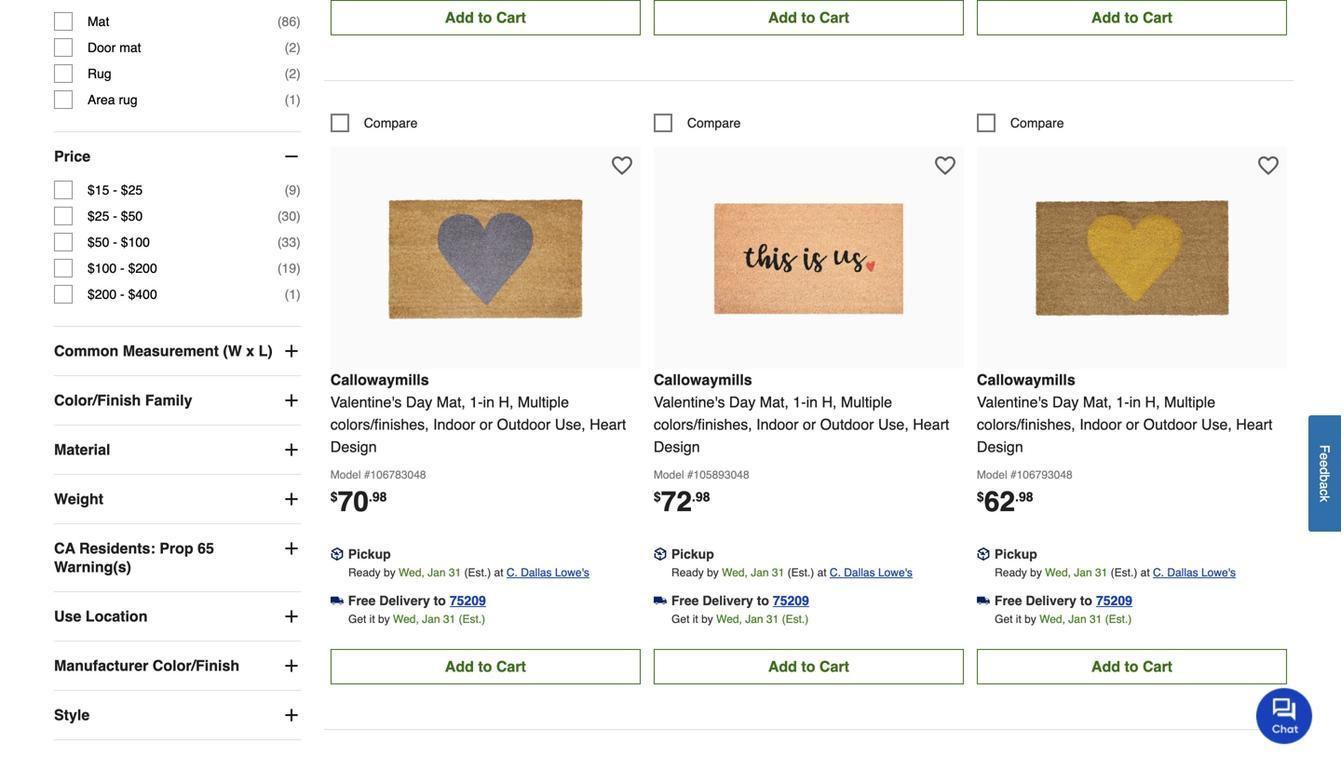 Task type: describe. For each thing, give the bounding box(es) containing it.
use
[[54, 608, 81, 625]]

design for 105893048
[[654, 438, 700, 456]]

( 19 )
[[278, 261, 301, 276]]

19
[[282, 261, 296, 276]]

common measurement (w x l) button
[[54, 327, 301, 376]]

- for $25
[[113, 209, 117, 224]]

material button
[[54, 426, 301, 474]]

heart for 106793048
[[1237, 416, 1273, 433]]

ca residents: prop 65 warning(s)
[[54, 540, 214, 576]]

free for second pickup image truck filled image
[[995, 594, 1023, 608]]

or for 106783048
[[480, 416, 493, 433]]

c. for "c. dallas lowe's" button associated with 75209 button for second pickup image
[[1154, 566, 1165, 580]]

common
[[54, 343, 119, 360]]

9
[[289, 183, 296, 198]]

) for door mat
[[296, 40, 301, 55]]

weight
[[54, 491, 103, 508]]

plus image for ca residents: prop 65 warning(s)
[[282, 540, 301, 558]]

location
[[86, 608, 148, 625]]

callowaymills for 106793048
[[977, 371, 1076, 388]]

62
[[985, 486, 1016, 518]]

f e e d b a c k button
[[1309, 415, 1342, 532]]

) for $100 - $200
[[296, 261, 301, 276]]

.98 for 72
[[692, 490, 711, 505]]

indoor for 106793048
[[1080, 416, 1123, 433]]

model # 106793048
[[977, 469, 1073, 482]]

1 for area rug
[[289, 92, 296, 107]]

a
[[1318, 482, 1333, 489]]

$15
[[88, 183, 109, 198]]

actual price $62.98 element
[[977, 486, 1034, 518]]

area rug
[[88, 92, 138, 107]]

h, for model # 106783048
[[499, 394, 514, 411]]

design for 106793048
[[977, 438, 1024, 456]]

$ 72 .98
[[654, 486, 711, 518]]

2 e from the top
[[1318, 460, 1333, 468]]

d
[[1318, 468, 1333, 475]]

plus image for family
[[282, 391, 301, 410]]

2 for rug
[[289, 66, 296, 81]]

( 9 )
[[285, 183, 301, 198]]

chat invite button image
[[1257, 688, 1314, 745]]

75209 for 75209 button corresponding to 2nd pickup image from right
[[450, 594, 486, 608]]

indoor for 106783048
[[433, 416, 476, 433]]

it for second pickup image truck filled image
[[1016, 613, 1022, 626]]

callowaymills valentine's day mat, 1-in h, multiple colors/finishes, indoor or outdoor use, heart design for 106783048
[[331, 371, 626, 456]]

) for $200 - $400
[[296, 287, 301, 302]]

1 pickup image from the left
[[331, 548, 344, 561]]

106793048
[[1017, 469, 1073, 482]]

plus image for material
[[282, 441, 301, 460]]

model # 106783048
[[331, 469, 426, 482]]

area
[[88, 92, 115, 107]]

common measurement (w x l)
[[54, 343, 273, 360]]

lowe's for 2nd pickup image from right
[[555, 566, 590, 580]]

) for $50 - $100
[[296, 235, 301, 250]]

) for $15 - $25
[[296, 183, 301, 198]]

1 at from the left
[[494, 566, 504, 580]]

multiple for model # 106793048
[[1165, 394, 1216, 411]]

truck filled image for 2nd pickup image from right
[[331, 595, 344, 608]]

material
[[54, 441, 110, 459]]

( 30 )
[[278, 209, 301, 224]]

manufacturer color/finish
[[54, 658, 240, 675]]

106783048
[[370, 469, 426, 482]]

get it by wed, jan 31 (est.) for second pickup image
[[995, 613, 1133, 626]]

price
[[54, 148, 91, 165]]

lowe's for second pickup image
[[1202, 566, 1237, 580]]

86
[[282, 14, 296, 29]]

actual price $72.98 element
[[654, 486, 711, 518]]

$400
[[128, 287, 157, 302]]

multiple for model # 105893048
[[841, 394, 893, 411]]

( for mat
[[278, 14, 282, 29]]

family
[[145, 392, 192, 409]]

day for model # 106783048
[[406, 394, 433, 411]]

( for $100 - $200
[[278, 261, 282, 276]]

0 horizontal spatial color/finish
[[54, 392, 141, 409]]

1 e from the top
[[1318, 453, 1333, 460]]

in for model # 106793048
[[1130, 394, 1142, 411]]

valentine's for 105893048
[[654, 394, 725, 411]]

( for rug
[[285, 66, 289, 81]]

3 delivery from the left
[[1026, 594, 1077, 608]]

- for $200
[[120, 287, 125, 302]]

colors/finishes, for 105893048
[[654, 416, 753, 433]]

75209 button for pickup icon
[[773, 592, 810, 610]]

door
[[88, 40, 116, 55]]

- for $50
[[113, 235, 117, 250]]

0 horizontal spatial $25
[[88, 209, 109, 224]]

( for area rug
[[285, 92, 289, 107]]

(w
[[223, 343, 242, 360]]

1 horizontal spatial color/finish
[[153, 658, 240, 675]]

compare for 5014223917 element
[[688, 115, 741, 130]]

in for model # 106783048
[[483, 394, 495, 411]]

x
[[246, 343, 255, 360]]

free for truck filled image associated with 2nd pickup image from right
[[348, 594, 376, 608]]

outdoor for 106783048
[[497, 416, 551, 433]]

style
[[54, 707, 90, 724]]

2 get from the left
[[672, 613, 690, 626]]

weight button
[[54, 475, 301, 524]]

2 heart outline image from the left
[[935, 156, 956, 176]]

$15 - $25
[[88, 183, 143, 198]]

- for $15
[[113, 183, 117, 198]]

mat
[[88, 14, 109, 29]]

free delivery to 75209 for 75209 button for second pickup image
[[995, 594, 1133, 608]]

valentine's for 106793048
[[977, 394, 1049, 411]]

callowaymills for 106783048
[[331, 371, 429, 388]]

mat
[[120, 40, 141, 55]]

( 86 )
[[278, 14, 301, 29]]

h, for model # 106793048
[[1146, 394, 1161, 411]]

( for $15 - $25
[[285, 183, 289, 198]]

k
[[1318, 496, 1333, 502]]

( for $200 - $400
[[285, 287, 289, 302]]

3 get from the left
[[995, 613, 1013, 626]]

75209 button for second pickup image
[[1097, 592, 1133, 610]]

72
[[661, 486, 692, 518]]

1 for $200 - $400
[[289, 287, 296, 302]]

use, for model # 106783048
[[555, 416, 586, 433]]

1 vertical spatial $200
[[88, 287, 117, 302]]

( for $25 - $50
[[278, 209, 282, 224]]

minus image
[[282, 147, 301, 166]]

1 ready from the left
[[349, 566, 381, 580]]

1 horizontal spatial $50
[[121, 209, 143, 224]]

70
[[338, 486, 369, 518]]

l)
[[259, 343, 273, 360]]

75209 button for 2nd pickup image from right
[[450, 592, 486, 610]]

price button
[[54, 132, 301, 181]]

$25 - $50
[[88, 209, 143, 224]]

1 horizontal spatial $25
[[121, 183, 143, 198]]

rug
[[88, 66, 112, 81]]

) for $25 - $50
[[296, 209, 301, 224]]

$ for 70
[[331, 490, 338, 505]]

or for 105893048
[[803, 416, 816, 433]]

b
[[1318, 475, 1333, 482]]

door mat
[[88, 40, 141, 55]]

day for model # 105893048
[[730, 394, 756, 411]]

$200 - $400
[[88, 287, 157, 302]]

30
[[282, 209, 296, 224]]

measurement
[[123, 343, 219, 360]]

f e e d b a c k
[[1318, 445, 1333, 502]]

( 33 )
[[278, 235, 301, 250]]



Task type: vqa. For each thing, say whether or not it's contained in the screenshot.


Task type: locate. For each thing, give the bounding box(es) containing it.
# for 106793048
[[1011, 469, 1017, 482]]

8 ) from the top
[[296, 261, 301, 276]]

0 horizontal spatial indoor
[[433, 416, 476, 433]]

use, for model # 105893048
[[879, 416, 909, 433]]

1 horizontal spatial lowe's
[[879, 566, 913, 580]]

0 horizontal spatial colors/finishes,
[[331, 416, 429, 433]]

prop
[[160, 540, 194, 557]]

plus image inside weight "button"
[[282, 490, 301, 509]]

) for area rug
[[296, 92, 301, 107]]

2 down ( 86 )
[[289, 66, 296, 81]]

0 horizontal spatial model
[[331, 469, 361, 482]]

plus image inside use location button
[[282, 608, 301, 626]]

75209 for 75209 button for second pickup image
[[1097, 594, 1133, 608]]

1 truck filled image from the left
[[331, 595, 344, 608]]

# up $ 62 .98
[[1011, 469, 1017, 482]]

.98
[[369, 490, 387, 505], [692, 490, 711, 505], [1016, 490, 1034, 505]]

3 75209 button from the left
[[1097, 592, 1133, 610]]

1 ( 1 ) from the top
[[285, 92, 301, 107]]

9 ) from the top
[[296, 287, 301, 302]]

pickup down $ 70 .98
[[348, 547, 391, 562]]

1 vertical spatial 1
[[289, 287, 296, 302]]

ready down $ 62 .98
[[995, 566, 1028, 580]]

1 horizontal spatial dallas
[[845, 566, 876, 580]]

manufacturer color/finish button
[[54, 642, 301, 691]]

$25 down $15
[[88, 209, 109, 224]]

1 horizontal spatial design
[[654, 438, 700, 456]]

plus image inside style button
[[282, 706, 301, 725]]

use,
[[555, 416, 586, 433], [879, 416, 909, 433], [1202, 416, 1233, 433]]

1 use, from the left
[[555, 416, 586, 433]]

$ for 62
[[977, 490, 985, 505]]

mat,
[[437, 394, 466, 411], [760, 394, 789, 411], [1084, 394, 1113, 411]]

3 ready from the left
[[995, 566, 1028, 580]]

3 use, from the left
[[1202, 416, 1233, 433]]

pickup for second pickup image
[[995, 547, 1038, 562]]

2 delivery from the left
[[703, 594, 754, 608]]

2 horizontal spatial get
[[995, 613, 1013, 626]]

1 horizontal spatial $100
[[121, 235, 150, 250]]

2 horizontal spatial in
[[1130, 394, 1142, 411]]

dallas for 75209 button corresponding to pickup icon
[[845, 566, 876, 580]]

1 horizontal spatial free delivery to 75209
[[672, 594, 810, 608]]

add to cart button
[[331, 0, 641, 35], [654, 0, 964, 35], [977, 0, 1288, 35], [331, 649, 641, 685], [654, 649, 964, 685], [977, 649, 1288, 685]]

( 1 ) for area rug
[[285, 92, 301, 107]]

ready by wed, jan 31 (est.) at c. dallas lowe's for 75209 button corresponding to pickup icon
[[672, 566, 913, 580]]

c. for "c. dallas lowe's" button related to 75209 button corresponding to 2nd pickup image from right
[[507, 566, 518, 580]]

0 horizontal spatial pickup
[[348, 547, 391, 562]]

model for model # 106783048
[[331, 469, 361, 482]]

plus image for color/finish
[[282, 657, 301, 676]]

2 horizontal spatial h,
[[1146, 394, 1161, 411]]

3 ) from the top
[[296, 66, 301, 81]]

2 horizontal spatial #
[[1011, 469, 1017, 482]]

0 horizontal spatial $50
[[88, 235, 109, 250]]

0 vertical spatial $100
[[121, 235, 150, 250]]

1 horizontal spatial in
[[807, 394, 818, 411]]

pickup image down 62
[[977, 548, 991, 561]]

$50 down $25 - $50
[[88, 235, 109, 250]]

color/finish
[[54, 392, 141, 409], [153, 658, 240, 675]]

2 use, from the left
[[879, 416, 909, 433]]

colors/finishes,
[[331, 416, 429, 433], [654, 416, 753, 433], [977, 416, 1076, 433]]

ready down actual price $70.98 element
[[349, 566, 381, 580]]

1 ready by wed, jan 31 (est.) at c. dallas lowe's from the left
[[349, 566, 590, 580]]

callowaymills
[[331, 371, 429, 388], [654, 371, 753, 388], [977, 371, 1076, 388]]

outdoor for 105893048
[[821, 416, 875, 433]]

0 horizontal spatial day
[[406, 394, 433, 411]]

.98 for 62
[[1016, 490, 1034, 505]]

1 c. dallas lowe's button from the left
[[507, 564, 590, 582]]

2 indoor from the left
[[757, 416, 799, 433]]

1 dallas from the left
[[521, 566, 552, 580]]

( for $50 - $100
[[278, 235, 282, 250]]

by
[[384, 566, 396, 580], [707, 566, 719, 580], [1031, 566, 1043, 580], [378, 613, 390, 626], [702, 613, 714, 626], [1025, 613, 1037, 626]]

1 horizontal spatial callowaymills
[[654, 371, 753, 388]]

( 1 ) down ( 19 )
[[285, 287, 301, 302]]

2 colors/finishes, from the left
[[654, 416, 753, 433]]

0 vertical spatial ( 2 )
[[285, 40, 301, 55]]

wed,
[[399, 566, 425, 580], [722, 566, 748, 580], [1046, 566, 1072, 580], [393, 613, 419, 626], [717, 613, 743, 626], [1040, 613, 1066, 626]]

callowaymills valentine's day mat, 1-in h, multiple colors/finishes, indoor or outdoor use, heart design
[[331, 371, 626, 456], [654, 371, 950, 456], [977, 371, 1273, 456]]

2 ( 2 ) from the top
[[285, 66, 301, 81]]

2 mat, from the left
[[760, 394, 789, 411]]

pickup for pickup icon
[[672, 547, 715, 562]]

- up $200 - $400
[[120, 261, 125, 276]]

ca residents: prop 65 warning(s) button
[[54, 525, 301, 592]]

2 horizontal spatial c.
[[1154, 566, 1165, 580]]

2 model from the left
[[654, 469, 685, 482]]

callowaymills valentine's day mat, 1-in h, multiple colors/finishes, indoor or outdoor use, heart design for 105893048
[[654, 371, 950, 456]]

0 horizontal spatial get
[[349, 613, 367, 626]]

model for model # 105893048
[[654, 469, 685, 482]]

3 pickup from the left
[[995, 547, 1038, 562]]

$ inside $ 70 .98
[[331, 490, 338, 505]]

$200 up $400
[[128, 261, 157, 276]]

3 colors/finishes, from the left
[[977, 416, 1076, 433]]

model
[[331, 469, 361, 482], [654, 469, 685, 482], [977, 469, 1008, 482]]

day
[[406, 394, 433, 411], [730, 394, 756, 411], [1053, 394, 1080, 411]]

0 horizontal spatial 75209
[[450, 594, 486, 608]]

1- for model # 106783048
[[470, 394, 483, 411]]

design for 106783048
[[331, 438, 377, 456]]

-
[[113, 183, 117, 198], [113, 209, 117, 224], [113, 235, 117, 250], [120, 261, 125, 276], [120, 287, 125, 302]]

2 horizontal spatial $
[[977, 490, 985, 505]]

105893048
[[694, 469, 750, 482]]

1 it from the left
[[370, 613, 375, 626]]

style button
[[54, 692, 301, 740]]

1 plus image from the top
[[282, 342, 301, 361]]

$100 down $50 - $100
[[88, 261, 117, 276]]

plus image for measurement
[[282, 342, 301, 361]]

colors/finishes, up model # 106793048
[[977, 416, 1076, 433]]

use location button
[[54, 593, 301, 641]]

valentine's up model # 106783048
[[331, 394, 402, 411]]

( 2 ) for door mat
[[285, 40, 301, 55]]

1 vertical spatial $50
[[88, 235, 109, 250]]

plus image for use location
[[282, 608, 301, 626]]

0 vertical spatial $50
[[121, 209, 143, 224]]

it
[[370, 613, 375, 626], [693, 613, 699, 626], [1016, 613, 1022, 626]]

2 horizontal spatial 1-
[[1117, 394, 1130, 411]]

33
[[282, 235, 296, 250]]

2 horizontal spatial lowe's
[[1202, 566, 1237, 580]]

1 horizontal spatial ready by wed, jan 31 (est.) at c. dallas lowe's
[[672, 566, 913, 580]]

2 plus image from the top
[[282, 391, 301, 410]]

1 horizontal spatial get
[[672, 613, 690, 626]]

5014223931 element
[[331, 114, 418, 132]]

# up $ 72 .98
[[688, 469, 694, 482]]

model # 105893048
[[654, 469, 750, 482]]

2 horizontal spatial callowaymills valentine's day mat, 1-in h, multiple colors/finishes, indoor or outdoor use, heart design
[[977, 371, 1273, 456]]

ready
[[349, 566, 381, 580], [672, 566, 704, 580], [995, 566, 1028, 580]]

3 plus image from the top
[[282, 540, 301, 558]]

1 callowaymills valentine's day mat, 1-in h, multiple colors/finishes, indoor or outdoor use, heart design from the left
[[331, 371, 626, 456]]

1 horizontal spatial 1-
[[793, 394, 807, 411]]

1 75209 from the left
[[450, 594, 486, 608]]

compare inside 5014223917 element
[[688, 115, 741, 130]]

3 it from the left
[[1016, 613, 1022, 626]]

heart outline image
[[1259, 156, 1279, 176]]

2 ( 1 ) from the top
[[285, 287, 301, 302]]

2 ) from the top
[[296, 40, 301, 55]]

$100 up $100 - $200
[[121, 235, 150, 250]]

1 vertical spatial 2
[[289, 66, 296, 81]]

2 c. from the left
[[830, 566, 841, 580]]

(est.)
[[465, 566, 491, 580], [788, 566, 815, 580], [1111, 566, 1138, 580], [459, 613, 486, 626], [782, 613, 809, 626], [1106, 613, 1133, 626]]

valentine's for 106783048
[[331, 394, 402, 411]]

$ inside $ 72 .98
[[654, 490, 661, 505]]

75209 for 75209 button corresponding to pickup icon
[[773, 594, 810, 608]]

2 horizontal spatial use,
[[1202, 416, 1233, 433]]

it for truck filled image associated with 2nd pickup image from right
[[370, 613, 375, 626]]

1 horizontal spatial callowaymills valentine's day mat, 1-in h, multiple colors/finishes, indoor or outdoor use, heart design
[[654, 371, 950, 456]]

2 h, from the left
[[822, 394, 837, 411]]

75209
[[450, 594, 486, 608], [773, 594, 810, 608], [1097, 594, 1133, 608]]

#
[[364, 469, 370, 482], [688, 469, 694, 482], [1011, 469, 1017, 482]]

65
[[198, 540, 214, 557]]

( 2 ) down ( 86 )
[[285, 66, 301, 81]]

1 plus image from the top
[[282, 441, 301, 460]]

.98 down model # 106793048
[[1016, 490, 1034, 505]]

$
[[331, 490, 338, 505], [654, 490, 661, 505], [977, 490, 985, 505]]

1 up minus icon
[[289, 92, 296, 107]]

3 get it by wed, jan 31 (est.) from the left
[[995, 613, 1133, 626]]

use, for model # 106793048
[[1202, 416, 1233, 433]]

design up model # 106783048
[[331, 438, 377, 456]]

2 horizontal spatial outdoor
[[1144, 416, 1198, 433]]

1 horizontal spatial get it by wed, jan 31 (est.)
[[672, 613, 809, 626]]

heart for 106783048
[[590, 416, 626, 433]]

0 horizontal spatial it
[[370, 613, 375, 626]]

) for mat
[[296, 14, 301, 29]]

residents:
[[79, 540, 155, 557]]

2 pickup image from the left
[[977, 548, 991, 561]]

$ down model # 106783048
[[331, 490, 338, 505]]

model up 70
[[331, 469, 361, 482]]

7 ) from the top
[[296, 235, 301, 250]]

0 horizontal spatial delivery
[[380, 594, 430, 608]]

2 free from the left
[[672, 594, 699, 608]]

compare inside 5014223921 element
[[1011, 115, 1065, 130]]

- for $100
[[120, 261, 125, 276]]

model for model # 106793048
[[977, 469, 1008, 482]]

2 horizontal spatial day
[[1053, 394, 1080, 411]]

3 # from the left
[[1011, 469, 1017, 482]]

callowaymills 106793048 valentine's day mat, 1-in h, multiple colors/finishes, indoor or outdoor use, heart design image
[[1030, 156, 1235, 361]]

3 valentine's from the left
[[977, 394, 1049, 411]]

heart for 105893048
[[913, 416, 950, 433]]

c
[[1318, 489, 1333, 496]]

plus image inside 'material' button
[[282, 441, 301, 460]]

color/finish family button
[[54, 377, 301, 425]]

2 horizontal spatial dallas
[[1168, 566, 1199, 580]]

1 compare from the left
[[364, 115, 418, 130]]

ready by wed, jan 31 (est.) at c. dallas lowe's for 75209 button corresponding to 2nd pickup image from right
[[349, 566, 590, 580]]

1 2 from the top
[[289, 40, 296, 55]]

pickup down $ 62 .98
[[995, 547, 1038, 562]]

0 horizontal spatial dallas
[[521, 566, 552, 580]]

pickup right pickup icon
[[672, 547, 715, 562]]

valentine's up model # 105893048 on the bottom
[[654, 394, 725, 411]]

1 horizontal spatial free
[[672, 594, 699, 608]]

- left $400
[[120, 287, 125, 302]]

( 1 ) for $200 - $400
[[285, 287, 301, 302]]

1 free from the left
[[348, 594, 376, 608]]

2 1- from the left
[[793, 394, 807, 411]]

valentine's up model # 106793048
[[977, 394, 1049, 411]]

heart outline image
[[612, 156, 633, 176], [935, 156, 956, 176]]

at
[[494, 566, 504, 580], [818, 566, 827, 580], [1141, 566, 1151, 580]]

1 free delivery to 75209 from the left
[[348, 594, 486, 608]]

rug
[[119, 92, 138, 107]]

1 get it by wed, jan 31 (est.) from the left
[[349, 613, 486, 626]]

day up 105893048
[[730, 394, 756, 411]]

get it by wed, jan 31 (est.)
[[349, 613, 486, 626], [672, 613, 809, 626], [995, 613, 1133, 626]]

31
[[449, 566, 461, 580], [772, 566, 785, 580], [1096, 566, 1108, 580], [443, 613, 456, 626], [767, 613, 779, 626], [1090, 613, 1103, 626]]

1 vertical spatial $25
[[88, 209, 109, 224]]

2 horizontal spatial colors/finishes,
[[977, 416, 1076, 433]]

1 horizontal spatial truck filled image
[[977, 595, 991, 608]]

1 vertical spatial ( 1 )
[[285, 287, 301, 302]]

2 at from the left
[[818, 566, 827, 580]]

0 horizontal spatial .98
[[369, 490, 387, 505]]

$50 - $100
[[88, 235, 150, 250]]

2 callowaymills valentine's day mat, 1-in h, multiple colors/finishes, indoor or outdoor use, heart design from the left
[[654, 371, 950, 456]]

2 down 86
[[289, 40, 296, 55]]

free delivery to 75209 for 75209 button corresponding to pickup icon
[[672, 594, 810, 608]]

2 callowaymills from the left
[[654, 371, 753, 388]]

1 horizontal spatial multiple
[[841, 394, 893, 411]]

0 vertical spatial ( 1 )
[[285, 92, 301, 107]]

2 get it by wed, jan 31 (est.) from the left
[[672, 613, 809, 626]]

color/finish family
[[54, 392, 192, 409]]

1 indoor from the left
[[433, 416, 476, 433]]

0 horizontal spatial pickup image
[[331, 548, 344, 561]]

3 ready by wed, jan 31 (est.) at c. dallas lowe's from the left
[[995, 566, 1237, 580]]

0 horizontal spatial in
[[483, 394, 495, 411]]

2 horizontal spatial .98
[[1016, 490, 1034, 505]]

2 horizontal spatial model
[[977, 469, 1008, 482]]

1 $ from the left
[[331, 490, 338, 505]]

e up d
[[1318, 453, 1333, 460]]

use location
[[54, 608, 148, 625]]

e up b
[[1318, 460, 1333, 468]]

0 horizontal spatial ready
[[349, 566, 381, 580]]

1 horizontal spatial c. dallas lowe's button
[[830, 564, 913, 582]]

design up model # 106793048
[[977, 438, 1024, 456]]

plus image inside ca residents: prop 65 warning(s) button
[[282, 540, 301, 558]]

.98 down model # 105893048 on the bottom
[[692, 490, 711, 505]]

compare for 5014223931 element on the left
[[364, 115, 418, 130]]

1 vertical spatial ( 2 )
[[285, 66, 301, 81]]

get it by wed, jan 31 (est.) for 2nd pickup image from right
[[349, 613, 486, 626]]

0 horizontal spatial valentine's
[[331, 394, 402, 411]]

mat, for model # 106793048
[[1084, 394, 1113, 411]]

1 vertical spatial $100
[[88, 261, 117, 276]]

1 horizontal spatial use,
[[879, 416, 909, 433]]

2 or from the left
[[803, 416, 816, 433]]

lowe's
[[555, 566, 590, 580], [879, 566, 913, 580], [1202, 566, 1237, 580]]

3 dallas from the left
[[1168, 566, 1199, 580]]

0 horizontal spatial heart outline image
[[612, 156, 633, 176]]

1 .98 from the left
[[369, 490, 387, 505]]

$ for 72
[[654, 490, 661, 505]]

( 2 ) down 86
[[285, 40, 301, 55]]

) for rug
[[296, 66, 301, 81]]

delivery
[[380, 594, 430, 608], [703, 594, 754, 608], [1026, 594, 1077, 608]]

2 horizontal spatial get it by wed, jan 31 (est.)
[[995, 613, 1133, 626]]

2 for door mat
[[289, 40, 296, 55]]

- down $15 - $25
[[113, 209, 117, 224]]

mat, for model # 105893048
[[760, 394, 789, 411]]

plus image inside common measurement (w x l) button
[[282, 342, 301, 361]]

2 horizontal spatial ready
[[995, 566, 1028, 580]]

0 horizontal spatial or
[[480, 416, 493, 433]]

valentine's
[[331, 394, 402, 411], [654, 394, 725, 411], [977, 394, 1049, 411]]

c. dallas lowe's button for 75209 button for second pickup image
[[1154, 564, 1237, 582]]

model up 72
[[654, 469, 685, 482]]

$ 62 .98
[[977, 486, 1034, 518]]

- right $15
[[113, 183, 117, 198]]

0 horizontal spatial free
[[348, 594, 376, 608]]

$100
[[121, 235, 150, 250], [88, 261, 117, 276]]

1 horizontal spatial valentine's
[[654, 394, 725, 411]]

2 75209 from the left
[[773, 594, 810, 608]]

e
[[1318, 453, 1333, 460], [1318, 460, 1333, 468]]

4 plus image from the top
[[282, 706, 301, 725]]

outdoor
[[497, 416, 551, 433], [821, 416, 875, 433], [1144, 416, 1198, 433]]

2 plus image from the top
[[282, 490, 301, 509]]

2 horizontal spatial 75209 button
[[1097, 592, 1133, 610]]

color/finish down common
[[54, 392, 141, 409]]

warning(s)
[[54, 559, 131, 576]]

1 heart outline image from the left
[[612, 156, 633, 176]]

5 ) from the top
[[296, 183, 301, 198]]

2 # from the left
[[688, 469, 694, 482]]

1- for model # 106793048
[[1117, 394, 1130, 411]]

$ 70 .98
[[331, 486, 387, 518]]

1 horizontal spatial 75209 button
[[773, 592, 810, 610]]

# up actual price $70.98 element
[[364, 469, 370, 482]]

3 or from the left
[[1127, 416, 1140, 433]]

$100 - $200
[[88, 261, 157, 276]]

1 down ( 19 )
[[289, 287, 296, 302]]

2 horizontal spatial design
[[977, 438, 1024, 456]]

pickup image
[[654, 548, 667, 561]]

model up 62
[[977, 469, 1008, 482]]

indoor for 105893048
[[757, 416, 799, 433]]

$ down model # 106793048
[[977, 490, 985, 505]]

pickup image
[[331, 548, 344, 561], [977, 548, 991, 561]]

$25 up $25 - $50
[[121, 183, 143, 198]]

0 horizontal spatial at
[[494, 566, 504, 580]]

pickup for 2nd pickup image from right
[[348, 547, 391, 562]]

1 horizontal spatial .98
[[692, 490, 711, 505]]

c. dallas lowe's button
[[507, 564, 590, 582], [830, 564, 913, 582], [1154, 564, 1237, 582]]

2 it from the left
[[693, 613, 699, 626]]

0 horizontal spatial 1-
[[470, 394, 483, 411]]

ready down $ 72 .98
[[672, 566, 704, 580]]

to
[[478, 9, 492, 26], [802, 9, 816, 26], [1125, 9, 1139, 26], [434, 594, 446, 608], [757, 594, 770, 608], [1081, 594, 1093, 608], [478, 658, 492, 676], [802, 658, 816, 676], [1125, 658, 1139, 676]]

plus image
[[282, 342, 301, 361], [282, 391, 301, 410], [282, 657, 301, 676], [282, 706, 301, 725]]

3 outdoor from the left
[[1144, 416, 1198, 433]]

3 compare from the left
[[1011, 115, 1065, 130]]

2 ready from the left
[[672, 566, 704, 580]]

truck filled image for second pickup image
[[977, 595, 991, 608]]

callowaymills valentine's day mat, 1-in h, multiple colors/finishes, indoor or outdoor use, heart design for 106793048
[[977, 371, 1273, 456]]

( 2 )
[[285, 40, 301, 55], [285, 66, 301, 81]]

( 1 ) up minus icon
[[285, 92, 301, 107]]

0 horizontal spatial $100
[[88, 261, 117, 276]]

2 horizontal spatial valentine's
[[977, 394, 1049, 411]]

.98 inside $ 72 .98
[[692, 490, 711, 505]]

design up model # 105893048 on the bottom
[[654, 438, 700, 456]]

add
[[445, 9, 474, 26], [769, 9, 798, 26], [1092, 9, 1121, 26], [445, 658, 474, 676], [769, 658, 798, 676], [1092, 658, 1121, 676]]

2 horizontal spatial at
[[1141, 566, 1151, 580]]

c. for "c. dallas lowe's" button for 75209 button corresponding to pickup icon
[[830, 566, 841, 580]]

day up '106783048'
[[406, 394, 433, 411]]

design
[[331, 438, 377, 456], [654, 438, 700, 456], [977, 438, 1024, 456]]

plus image for weight
[[282, 490, 301, 509]]

ca
[[54, 540, 75, 557]]

# for 106783048
[[364, 469, 370, 482]]

- down $25 - $50
[[113, 235, 117, 250]]

.98 inside $ 62 .98
[[1016, 490, 1034, 505]]

get it by wed, jan 31 (est.) for pickup icon
[[672, 613, 809, 626]]

in for model # 105893048
[[807, 394, 818, 411]]

0 horizontal spatial c.
[[507, 566, 518, 580]]

3 c. from the left
[[1154, 566, 1165, 580]]

dallas
[[521, 566, 552, 580], [845, 566, 876, 580], [1168, 566, 1199, 580]]

1 horizontal spatial heart
[[913, 416, 950, 433]]

3 lowe's from the left
[[1202, 566, 1237, 580]]

it for truck filled icon
[[693, 613, 699, 626]]

1 horizontal spatial mat,
[[760, 394, 789, 411]]

5014223921 element
[[977, 114, 1065, 132]]

jan
[[428, 566, 446, 580], [751, 566, 769, 580], [1075, 566, 1093, 580], [422, 613, 440, 626], [746, 613, 764, 626], [1069, 613, 1087, 626]]

outdoor for 106793048
[[1144, 416, 1198, 433]]

day for model # 106793048
[[1053, 394, 1080, 411]]

colors/finishes, for 106783048
[[331, 416, 429, 433]]

$50
[[121, 209, 143, 224], [88, 235, 109, 250]]

color/finish down use location button
[[153, 658, 240, 675]]

callowaymills for 105893048
[[654, 371, 753, 388]]

.98 down model # 106783048
[[369, 490, 387, 505]]

( for door mat
[[285, 40, 289, 55]]

in
[[483, 394, 495, 411], [807, 394, 818, 411], [1130, 394, 1142, 411]]

1 or from the left
[[480, 416, 493, 433]]

2 $ from the left
[[654, 490, 661, 505]]

2 horizontal spatial ready by wed, jan 31 (est.) at c. dallas lowe's
[[995, 566, 1237, 580]]

free for truck filled icon
[[672, 594, 699, 608]]

3 heart from the left
[[1237, 416, 1273, 433]]

1 horizontal spatial it
[[693, 613, 699, 626]]

c.
[[507, 566, 518, 580], [830, 566, 841, 580], [1154, 566, 1165, 580]]

1 horizontal spatial c.
[[830, 566, 841, 580]]

callowaymills 105893048 valentine's day mat, 1-in h, multiple colors/finishes, indoor or outdoor use, heart design image
[[707, 156, 912, 361]]

0 horizontal spatial ready by wed, jan 31 (est.) at c. dallas lowe's
[[349, 566, 590, 580]]

1 ) from the top
[[296, 14, 301, 29]]

3 multiple from the left
[[1165, 394, 1216, 411]]

2 free delivery to 75209 from the left
[[672, 594, 810, 608]]

2 ready by wed, jan 31 (est.) at c. dallas lowe's from the left
[[672, 566, 913, 580]]

actual price $70.98 element
[[331, 486, 387, 518]]

0 horizontal spatial $
[[331, 490, 338, 505]]

1 1 from the top
[[289, 92, 296, 107]]

3 indoor from the left
[[1080, 416, 1123, 433]]

ready by wed, jan 31 (est.) at c. dallas lowe's for 75209 button for second pickup image
[[995, 566, 1237, 580]]

3 model from the left
[[977, 469, 1008, 482]]

lowe's for pickup icon
[[879, 566, 913, 580]]

3 callowaymills valentine's day mat, 1-in h, multiple colors/finishes, indoor or outdoor use, heart design from the left
[[977, 371, 1273, 456]]

truck filled image
[[331, 595, 344, 608], [977, 595, 991, 608]]

0 horizontal spatial design
[[331, 438, 377, 456]]

2
[[289, 40, 296, 55], [289, 66, 296, 81]]

plus image inside "color/finish family" button
[[282, 391, 301, 410]]

$ down model # 105893048 on the bottom
[[654, 490, 661, 505]]

4 plus image from the top
[[282, 608, 301, 626]]

5014223917 element
[[654, 114, 741, 132]]

3 free from the left
[[995, 594, 1023, 608]]

f
[[1318, 445, 1333, 453]]

2 horizontal spatial free
[[995, 594, 1023, 608]]

pickup image down 70
[[331, 548, 344, 561]]

3 at from the left
[[1141, 566, 1151, 580]]

2 horizontal spatial 75209
[[1097, 594, 1133, 608]]

0 vertical spatial $25
[[121, 183, 143, 198]]

# for 105893048
[[688, 469, 694, 482]]

colors/finishes, up model # 105893048 on the bottom
[[654, 416, 753, 433]]

6 ) from the top
[[296, 209, 301, 224]]

c. dallas lowe's button for 75209 button corresponding to 2nd pickup image from right
[[507, 564, 590, 582]]

3 c. dallas lowe's button from the left
[[1154, 564, 1237, 582]]

h, for model # 105893048
[[822, 394, 837, 411]]

0 horizontal spatial outdoor
[[497, 416, 551, 433]]

plus image inside the manufacturer color/finish button
[[282, 657, 301, 676]]

compare inside 5014223931 element
[[364, 115, 418, 130]]

1 get from the left
[[349, 613, 367, 626]]

dallas for 75209 button for second pickup image
[[1168, 566, 1199, 580]]

1 ( 2 ) from the top
[[285, 40, 301, 55]]

2 c. dallas lowe's button from the left
[[830, 564, 913, 582]]

0 horizontal spatial multiple
[[518, 394, 569, 411]]

0 vertical spatial $200
[[128, 261, 157, 276]]

free delivery to 75209 for 75209 button corresponding to 2nd pickup image from right
[[348, 594, 486, 608]]

callowaymills 106783048 valentine's day mat, 1-in h, multiple colors/finishes, indoor or outdoor use, heart design image
[[383, 156, 588, 361]]

2 horizontal spatial compare
[[1011, 115, 1065, 130]]

1 delivery from the left
[[380, 594, 430, 608]]

0 horizontal spatial callowaymills
[[331, 371, 429, 388]]

cart
[[497, 9, 526, 26], [820, 9, 850, 26], [1143, 9, 1173, 26], [497, 658, 526, 676], [820, 658, 850, 676], [1143, 658, 1173, 676]]

truck filled image
[[654, 595, 667, 608]]

manufacturer
[[54, 658, 148, 675]]

1 # from the left
[[364, 469, 370, 482]]

1 horizontal spatial h,
[[822, 394, 837, 411]]

$ inside $ 62 .98
[[977, 490, 985, 505]]

2 heart from the left
[[913, 416, 950, 433]]

1 outdoor from the left
[[497, 416, 551, 433]]

2 lowe's from the left
[[879, 566, 913, 580]]

c. dallas lowe's button for 75209 button corresponding to pickup icon
[[830, 564, 913, 582]]

0 vertical spatial color/finish
[[54, 392, 141, 409]]

compare
[[364, 115, 418, 130], [688, 115, 741, 130], [1011, 115, 1065, 130]]

.98 inside $ 70 .98
[[369, 490, 387, 505]]

$200 down $100 - $200
[[88, 287, 117, 302]]

1
[[289, 92, 296, 107], [289, 287, 296, 302]]

$50 up $50 - $100
[[121, 209, 143, 224]]

2 truck filled image from the left
[[977, 595, 991, 608]]

colors/finishes, up model # 106783048
[[331, 416, 429, 433]]

1 mat, from the left
[[437, 394, 466, 411]]

day up "106793048"
[[1053, 394, 1080, 411]]

plus image
[[282, 441, 301, 460], [282, 490, 301, 509], [282, 540, 301, 558], [282, 608, 301, 626]]

0 horizontal spatial get it by wed, jan 31 (est.)
[[349, 613, 486, 626]]



